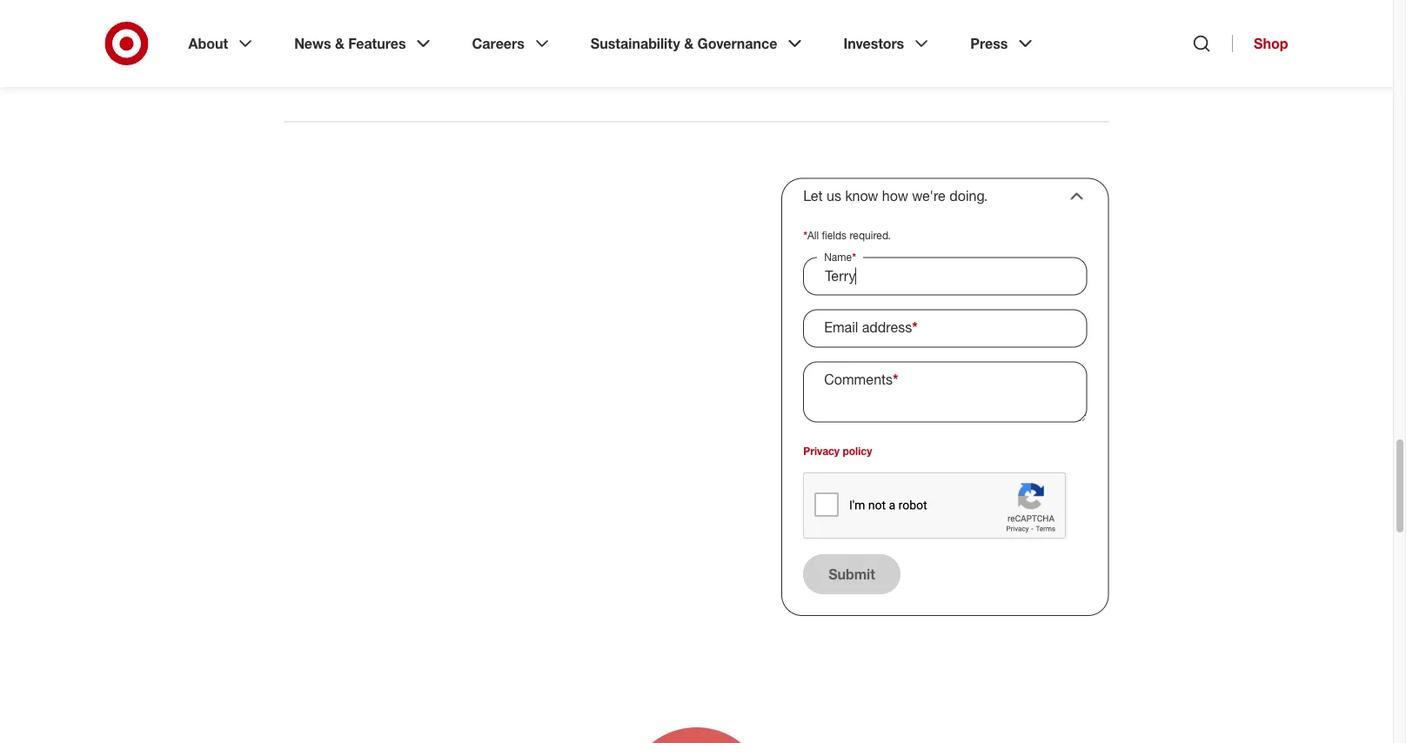Task type: describe. For each thing, give the bounding box(es) containing it.
holiday link
[[561, 44, 611, 61]]

let us know how we're doing.
[[804, 188, 988, 204]]

how
[[882, 188, 909, 204]]

privacy
[[804, 444, 840, 457]]

team members link
[[783, 44, 885, 61]]

* down address
[[893, 371, 899, 388]]

press
[[971, 35, 1008, 52]]

careers
[[472, 35, 525, 52]]

governance
[[698, 35, 778, 52]]

name *
[[824, 251, 857, 264]]

* all fields required.
[[804, 229, 891, 242]]

name
[[824, 251, 852, 264]]

& for governance
[[684, 35, 694, 52]]

submit button
[[804, 554, 901, 594]]

features
[[348, 35, 406, 52]]

team
[[783, 44, 818, 61]]

& for features
[[335, 35, 345, 52]]

shop
[[1254, 35, 1289, 52]]

tags
[[284, 38, 330, 63]]

* left the fields
[[804, 229, 808, 242]]

privacy policy link
[[804, 444, 872, 457]]

* down * all fields required.
[[852, 251, 857, 264]]

supply chain
[[682, 44, 769, 61]]

about
[[188, 35, 228, 52]]

category
[[962, 38, 1053, 63]]

culture
[[499, 44, 547, 61]]

shop link
[[1233, 35, 1289, 52]]

press link
[[959, 21, 1048, 66]]

community support
[[351, 44, 485, 61]]

let
[[804, 188, 823, 204]]

us
[[827, 188, 842, 204]]

sustainability
[[591, 35, 680, 52]]

investors link
[[832, 21, 945, 66]]

support
[[431, 44, 485, 61]]

know
[[846, 188, 879, 204]]

chain
[[731, 44, 769, 61]]

supply
[[682, 44, 727, 61]]

community
[[351, 44, 427, 61]]



Task type: vqa. For each thing, say whether or not it's contained in the screenshot.
Know
yes



Task type: locate. For each thing, give the bounding box(es) containing it.
team members
[[783, 44, 885, 61]]

*
[[804, 229, 808, 242], [852, 251, 857, 264], [912, 319, 918, 336], [893, 371, 899, 388]]

2 & from the left
[[684, 35, 694, 52]]

& inside news & features link
[[335, 35, 345, 52]]

all
[[808, 229, 819, 242]]

we're
[[912, 188, 946, 204]]

* right email
[[912, 319, 918, 336]]

email
[[824, 319, 858, 336]]

sustainability & governance link
[[579, 21, 818, 66]]

members
[[822, 44, 885, 61]]

email address *
[[824, 319, 918, 336]]

community support link
[[351, 44, 485, 61]]

1 & from the left
[[335, 35, 345, 52]]

news & features link
[[282, 21, 446, 66]]

supply chain link
[[682, 44, 769, 61]]

None text field
[[804, 257, 1088, 295], [804, 362, 1088, 423], [804, 257, 1088, 295], [804, 362, 1088, 423]]

stores link
[[625, 44, 668, 61]]

required.
[[850, 229, 891, 242]]

fields
[[822, 229, 847, 242]]

0 horizontal spatial &
[[335, 35, 345, 52]]

submit
[[829, 566, 875, 583]]

address
[[862, 319, 912, 336]]

holiday
[[561, 44, 611, 61]]

investors
[[844, 35, 905, 52]]

comments *
[[824, 371, 899, 388]]

1 horizontal spatial &
[[684, 35, 694, 52]]

careers link
[[460, 21, 565, 66]]

comments
[[824, 371, 893, 388]]

privacy policy
[[804, 444, 872, 457]]

doing.
[[950, 188, 988, 204]]

let us know how we're doing. button
[[804, 186, 1088, 207]]

about link
[[176, 21, 268, 66]]

None email field
[[804, 309, 1088, 348]]

sustainability & governance
[[591, 35, 778, 52]]

news & features
[[294, 35, 406, 52]]

& inside sustainability & governance link
[[684, 35, 694, 52]]

&
[[335, 35, 345, 52], [684, 35, 694, 52]]

stores
[[625, 44, 668, 61]]

news
[[294, 35, 331, 52]]

policy
[[843, 444, 872, 457]]

culture link
[[499, 44, 547, 61]]



